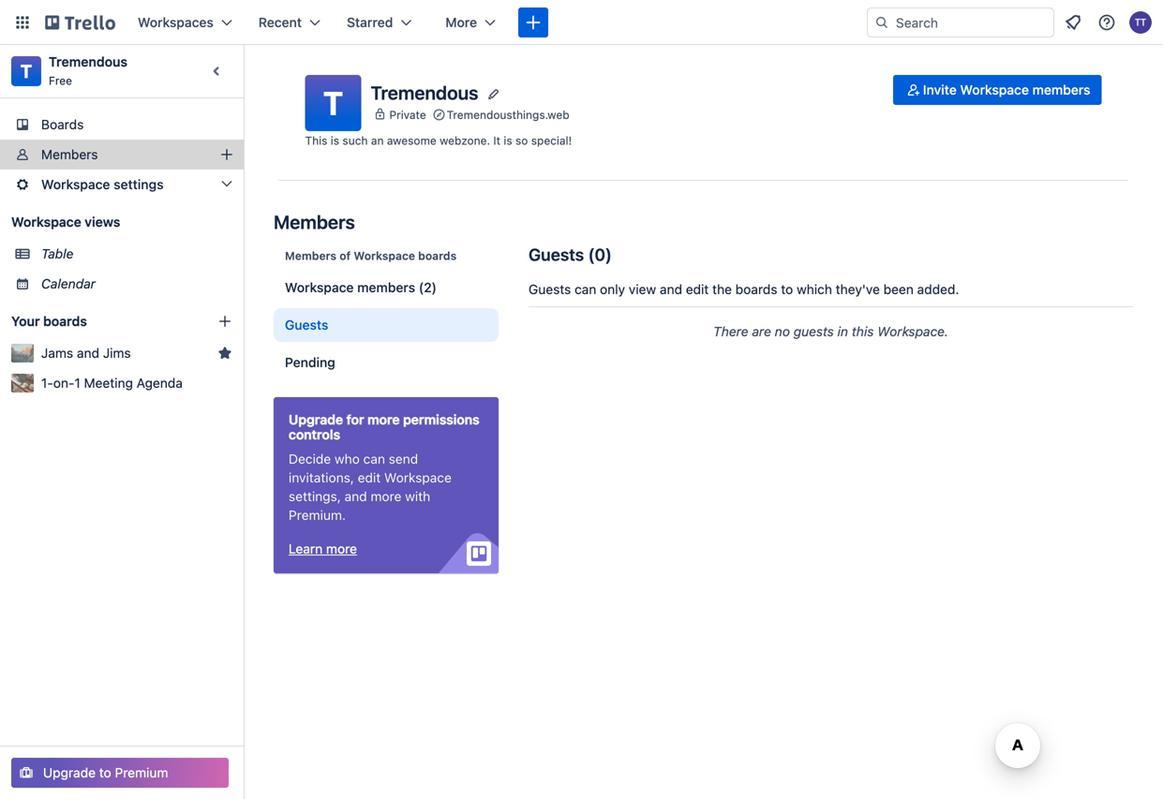 Task type: describe. For each thing, give the bounding box(es) containing it.
boards link
[[0, 110, 244, 140]]

more button
[[434, 7, 507, 37]]

starred button
[[336, 7, 423, 37]]

boards inside your boards with 2 items element
[[43, 314, 87, 329]]

0 vertical spatial can
[[575, 282, 596, 297]]

0
[[595, 245, 606, 265]]

jams
[[41, 345, 73, 361]]

search image
[[875, 15, 890, 30]]

so
[[516, 134, 528, 147]]

workspace navigation collapse icon image
[[204, 58, 231, 84]]

2 vertical spatial members
[[285, 249, 337, 262]]

upgrade for upgrade to premium
[[43, 765, 96, 781]]

)
[[606, 245, 612, 265]]

with
[[405, 489, 430, 504]]

2 vertical spatial guests
[[285, 317, 328, 333]]

who
[[335, 451, 360, 467]]

starred icon image
[[217, 346, 232, 361]]

such
[[343, 134, 368, 147]]

workspace members (2)
[[285, 280, 437, 295]]

settings,
[[289, 489, 341, 504]]

meeting
[[84, 375, 133, 391]]

workspace inside popup button
[[41, 177, 110, 192]]

0 vertical spatial boards
[[418, 249, 457, 262]]

guests for can
[[529, 282, 571, 297]]

workspace up table
[[11, 214, 81, 230]]

view
[[629, 282, 656, 297]]

t for t link at the left top
[[20, 60, 32, 82]]

workspace settings
[[41, 177, 164, 192]]

calendar link
[[41, 275, 232, 293]]

tremendous for tremendous free
[[49, 54, 128, 69]]

for
[[346, 412, 364, 427]]

learn more button
[[289, 540, 357, 559]]

been
[[884, 282, 914, 297]]

(2)
[[419, 280, 437, 295]]

this
[[852, 324, 874, 339]]

learn
[[289, 541, 323, 557]]

guests
[[794, 324, 834, 339]]

members inside button
[[1033, 82, 1091, 97]]

tremendousthings.web
[[447, 108, 570, 121]]

recent
[[259, 15, 302, 30]]

they've
[[836, 282, 880, 297]]

members link
[[0, 140, 244, 170]]

upgrade for upgrade for more permissions controls decide who can send invitations, edit workspace settings, and more with premium.
[[289, 412, 343, 427]]

premium.
[[289, 508, 346, 523]]

your
[[11, 314, 40, 329]]

upgrade to premium
[[43, 765, 168, 781]]

0 vertical spatial members
[[41, 147, 98, 162]]

settings
[[114, 177, 164, 192]]

1-
[[41, 375, 53, 391]]

invite
[[923, 82, 957, 97]]

webzone.
[[440, 134, 490, 147]]

more
[[446, 15, 477, 30]]

workspace settings button
[[0, 170, 244, 200]]

upgrade for more permissions controls decide who can send invitations, edit workspace settings, and more with premium.
[[289, 412, 480, 523]]

can inside upgrade for more permissions controls decide who can send invitations, edit workspace settings, and more with premium.
[[363, 451, 385, 467]]

added.
[[917, 282, 959, 297]]

members of workspace boards
[[285, 249, 457, 262]]

0 vertical spatial edit
[[686, 282, 709, 297]]

special!
[[531, 134, 572, 147]]

an
[[371, 134, 384, 147]]

free
[[49, 74, 72, 87]]

tremendous link
[[49, 54, 128, 69]]

there
[[713, 324, 749, 339]]

terry turtle (terryturtle) image
[[1130, 11, 1152, 34]]

pending link
[[274, 346, 499, 380]]

permissions
[[403, 412, 480, 427]]

t link
[[11, 56, 41, 86]]

0 horizontal spatial members
[[357, 280, 415, 295]]

premium
[[115, 765, 168, 781]]

workspace inside upgrade for more permissions controls decide who can send invitations, edit workspace settings, and more with premium.
[[384, 470, 452, 486]]

invite workspace members
[[923, 82, 1091, 97]]

1 vertical spatial members
[[274, 211, 355, 233]]

boards
[[41, 117, 84, 132]]

workspace views
[[11, 214, 120, 230]]

no
[[775, 324, 790, 339]]

guests can only view and edit the boards to which they've been added.
[[529, 282, 959, 297]]

1 vertical spatial boards
[[736, 282, 778, 297]]

table
[[41, 246, 74, 262]]

controls
[[289, 427, 340, 442]]

private
[[389, 108, 426, 121]]

learn more
[[289, 541, 357, 557]]

of
[[340, 249, 351, 262]]

are
[[752, 324, 771, 339]]

tremendous free
[[49, 54, 128, 87]]

Search field
[[890, 8, 1054, 37]]

decide
[[289, 451, 331, 467]]

send
[[389, 451, 418, 467]]

workspace.
[[878, 324, 949, 339]]



Task type: vqa. For each thing, say whether or not it's contained in the screenshot.
first Week from the bottom of the page
no



Task type: locate. For each thing, give the bounding box(es) containing it.
1 vertical spatial to
[[99, 765, 111, 781]]

1 horizontal spatial upgrade
[[289, 412, 343, 427]]

2 horizontal spatial and
[[660, 282, 682, 297]]

views
[[85, 214, 120, 230]]

1 vertical spatial upgrade
[[43, 765, 96, 781]]

guests down guests ( 0 )
[[529, 282, 571, 297]]

upgrade left premium
[[43, 765, 96, 781]]

more
[[368, 412, 400, 427], [371, 489, 402, 504], [326, 541, 357, 557]]

0 vertical spatial upgrade
[[289, 412, 343, 427]]

0 horizontal spatial t
[[20, 60, 32, 82]]

0 vertical spatial tremendous
[[49, 54, 128, 69]]

0 horizontal spatial is
[[331, 134, 339, 147]]

to left premium
[[99, 765, 111, 781]]

1
[[74, 375, 80, 391]]

tremendous up free
[[49, 54, 128, 69]]

table link
[[41, 245, 232, 263]]

1 horizontal spatial tremendous
[[371, 81, 479, 103]]

workspace inside button
[[960, 82, 1029, 97]]

jims
[[103, 345, 131, 361]]

can left only
[[575, 282, 596, 297]]

to
[[781, 282, 793, 297], [99, 765, 111, 781]]

edit left the
[[686, 282, 709, 297]]

awesome
[[387, 134, 437, 147]]

0 vertical spatial t
[[20, 60, 32, 82]]

1 vertical spatial tremendous
[[371, 81, 479, 103]]

upgrade to premium link
[[11, 758, 229, 788]]

workspace up workspace views
[[41, 177, 110, 192]]

1 vertical spatial more
[[371, 489, 402, 504]]

this is such an awesome webzone. it is so special!
[[305, 134, 572, 147]]

this
[[305, 134, 328, 147]]

workspace right of
[[354, 249, 415, 262]]

0 horizontal spatial boards
[[43, 314, 87, 329]]

workspaces
[[138, 15, 214, 30]]

workspaces button
[[127, 7, 244, 37]]

2 vertical spatial boards
[[43, 314, 87, 329]]

1 horizontal spatial t
[[323, 83, 343, 122]]

members
[[1033, 82, 1091, 97], [357, 280, 415, 295]]

your boards
[[11, 314, 87, 329]]

1 horizontal spatial can
[[575, 282, 596, 297]]

0 notifications image
[[1062, 11, 1085, 34]]

t inside button
[[323, 83, 343, 122]]

members down boards at top
[[41, 147, 98, 162]]

0 horizontal spatial can
[[363, 451, 385, 467]]

workspace right invite at the top right
[[960, 82, 1029, 97]]

2 vertical spatial more
[[326, 541, 357, 557]]

more inside button
[[326, 541, 357, 557]]

t left free
[[20, 60, 32, 82]]

tremendous up private at left top
[[371, 81, 479, 103]]

1 vertical spatial t
[[323, 83, 343, 122]]

more right for
[[368, 412, 400, 427]]

0 horizontal spatial edit
[[358, 470, 381, 486]]

1 vertical spatial and
[[77, 345, 99, 361]]

upgrade left for
[[289, 412, 343, 427]]

is right it
[[504, 134, 512, 147]]

1-on-1 meeting agenda
[[41, 375, 183, 391]]

1 vertical spatial guests
[[529, 282, 571, 297]]

1 horizontal spatial boards
[[418, 249, 457, 262]]

in
[[838, 324, 848, 339]]

members down members of workspace boards
[[357, 280, 415, 295]]

can right who
[[363, 451, 385, 467]]

0 vertical spatial to
[[781, 282, 793, 297]]

calendar
[[41, 276, 96, 292]]

boards
[[418, 249, 457, 262], [736, 282, 778, 297], [43, 314, 87, 329]]

1 horizontal spatial members
[[1033, 82, 1091, 97]]

and
[[660, 282, 682, 297], [77, 345, 99, 361], [345, 489, 367, 504]]

2 horizontal spatial boards
[[736, 282, 778, 297]]

edit down who
[[358, 470, 381, 486]]

which
[[797, 282, 832, 297]]

invite workspace members button
[[893, 75, 1102, 105]]

only
[[600, 282, 625, 297]]

boards right the
[[736, 282, 778, 297]]

0 horizontal spatial and
[[77, 345, 99, 361]]

members
[[41, 147, 98, 162], [274, 211, 355, 233], [285, 249, 337, 262]]

and left jims
[[77, 345, 99, 361]]

is
[[331, 134, 339, 147], [504, 134, 512, 147]]

boards up jams
[[43, 314, 87, 329]]

1 horizontal spatial edit
[[686, 282, 709, 297]]

guests left (
[[529, 245, 584, 265]]

0 vertical spatial more
[[368, 412, 400, 427]]

there are no guests in this workspace.
[[713, 324, 949, 339]]

create board or workspace image
[[524, 13, 543, 32]]

jams and jims link
[[41, 344, 210, 363]]

t button
[[305, 75, 361, 131]]

1 horizontal spatial is
[[504, 134, 512, 147]]

and down who
[[345, 489, 367, 504]]

0 vertical spatial members
[[1033, 82, 1091, 97]]

edit
[[686, 282, 709, 297], [358, 470, 381, 486]]

1 horizontal spatial and
[[345, 489, 367, 504]]

workspace down of
[[285, 280, 354, 295]]

1 vertical spatial edit
[[358, 470, 381, 486]]

tremendous for tremendous
[[371, 81, 479, 103]]

guests for (
[[529, 245, 584, 265]]

recent button
[[247, 7, 332, 37]]

can
[[575, 282, 596, 297], [363, 451, 385, 467]]

primary element
[[0, 0, 1163, 45]]

1 vertical spatial members
[[357, 280, 415, 295]]

2 is from the left
[[504, 134, 512, 147]]

add board image
[[217, 314, 232, 329]]

pending
[[285, 355, 335, 370]]

open information menu image
[[1098, 13, 1116, 32]]

upgrade inside upgrade for more permissions controls decide who can send invitations, edit workspace settings, and more with premium.
[[289, 412, 343, 427]]

0 horizontal spatial tremendous
[[49, 54, 128, 69]]

and right 'view'
[[660, 282, 682, 297]]

more left with at the left of the page
[[371, 489, 402, 504]]

jams and jims
[[41, 345, 131, 361]]

guests
[[529, 245, 584, 265], [529, 282, 571, 297], [285, 317, 328, 333]]

members left of
[[285, 249, 337, 262]]

starred
[[347, 15, 393, 30]]

guests ( 0 )
[[529, 245, 612, 265]]

workspace up with at the left of the page
[[384, 470, 452, 486]]

it
[[493, 134, 501, 147]]

back to home image
[[45, 7, 115, 37]]

boards up "(2)"
[[418, 249, 457, 262]]

upgrade
[[289, 412, 343, 427], [43, 765, 96, 781]]

t up this
[[323, 83, 343, 122]]

edit inside upgrade for more permissions controls decide who can send invitations, edit workspace settings, and more with premium.
[[358, 470, 381, 486]]

2 vertical spatial and
[[345, 489, 367, 504]]

(
[[588, 245, 595, 265]]

workspace
[[960, 82, 1029, 97], [41, 177, 110, 192], [11, 214, 81, 230], [354, 249, 415, 262], [285, 280, 354, 295], [384, 470, 452, 486]]

0 horizontal spatial to
[[99, 765, 111, 781]]

sm image
[[904, 81, 923, 99]]

t
[[20, 60, 32, 82], [323, 83, 343, 122]]

1-on-1 meeting agenda link
[[41, 374, 232, 393]]

1 vertical spatial can
[[363, 451, 385, 467]]

t for t button
[[323, 83, 343, 122]]

0 horizontal spatial upgrade
[[43, 765, 96, 781]]

tremendous
[[49, 54, 128, 69], [371, 81, 479, 103]]

members up of
[[274, 211, 355, 233]]

guests link
[[274, 308, 499, 342]]

invitations,
[[289, 470, 354, 486]]

and inside upgrade for more permissions controls decide who can send invitations, edit workspace settings, and more with premium.
[[345, 489, 367, 504]]

1 is from the left
[[331, 134, 339, 147]]

0 vertical spatial and
[[660, 282, 682, 297]]

tremendousthings.web link
[[447, 105, 570, 124]]

members down 0 notifications image on the top
[[1033, 82, 1091, 97]]

guests up the pending
[[285, 317, 328, 333]]

upgrade inside upgrade to premium link
[[43, 765, 96, 781]]

on-
[[53, 375, 74, 391]]

is right this
[[331, 134, 339, 147]]

your boards with 2 items element
[[11, 310, 189, 333]]

0 vertical spatial guests
[[529, 245, 584, 265]]

more right learn
[[326, 541, 357, 557]]

agenda
[[137, 375, 183, 391]]

to left which
[[781, 282, 793, 297]]

the
[[713, 282, 732, 297]]

1 horizontal spatial to
[[781, 282, 793, 297]]



